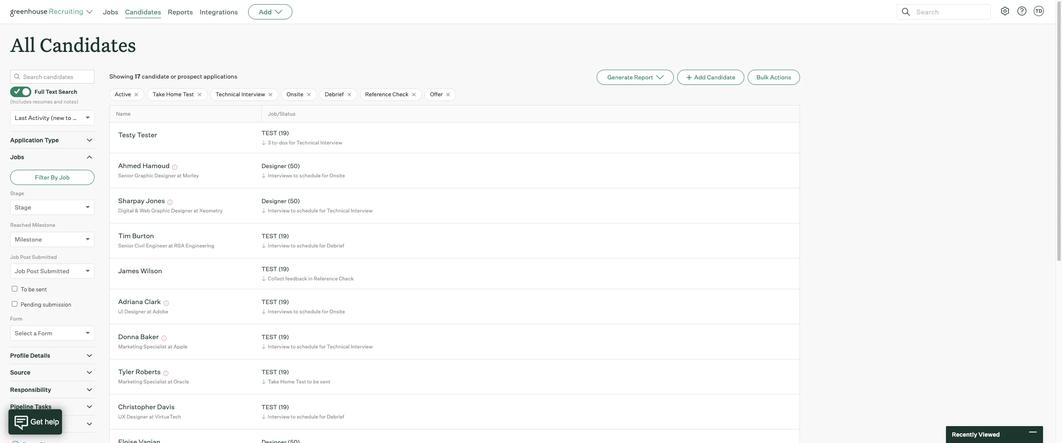 Task type: locate. For each thing, give the bounding box(es) containing it.
1 vertical spatial (50)
[[288, 197, 300, 205]]

marketing specialist at oracle
[[118, 378, 189, 385]]

pending submission
[[21, 301, 71, 308]]

2 interviews from the top
[[268, 308, 293, 315]]

(50) down 3 to-dos for technical interview 'link'
[[288, 162, 300, 170]]

1 vertical spatial interview to schedule for debrief link
[[260, 413, 347, 421]]

1 interviews to schedule for onsite link from the top
[[260, 171, 347, 179]]

1 vertical spatial stage
[[15, 204, 31, 211]]

1 vertical spatial senior
[[118, 242, 134, 249]]

tester
[[137, 131, 157, 139]]

(19) inside test (19) interview to schedule for technical interview
[[279, 333, 289, 341]]

1 (19) from the top
[[279, 129, 289, 137]]

to inside designer (50) interviews to schedule for onsite
[[294, 172, 299, 179]]

technical inside "designer (50) interview to schedule for technical interview"
[[327, 207, 350, 214]]

graphic
[[135, 172, 153, 179], [151, 207, 170, 214]]

to inside test (19) interview to schedule for technical interview
[[291, 343, 296, 350]]

6 test from the top
[[262, 368, 277, 376]]

profile details
[[10, 352, 50, 359]]

job inside button
[[59, 173, 70, 181]]

to down designer (50) interviews to schedule for onsite
[[291, 207, 296, 214]]

to up test (19) collect feedback in reference check on the bottom of page
[[291, 242, 296, 249]]

to-
[[272, 139, 279, 146]]

stage
[[10, 190, 24, 196], [15, 204, 31, 211]]

add candidate
[[695, 74, 736, 81]]

adriana clark link
[[118, 297, 161, 307]]

(19) inside test (19) interviews to schedule for onsite
[[279, 298, 289, 306]]

interviews for adriana clark
[[268, 308, 293, 315]]

schedule down designer (50) interviews to schedule for onsite
[[297, 207, 318, 214]]

1 vertical spatial graphic
[[151, 207, 170, 214]]

interviews down "dos"
[[268, 172, 293, 179]]

post up to be sent
[[27, 267, 39, 275]]

schedule inside test (19) interview to schedule for technical interview
[[297, 343, 318, 350]]

0 horizontal spatial sent
[[36, 286, 47, 293]]

specialist down roberts
[[144, 378, 167, 385]]

reference inside test (19) collect feedback in reference check
[[314, 275, 338, 282]]

test (19) interview to schedule for debrief
[[262, 232, 345, 249], [262, 403, 345, 420]]

select
[[15, 329, 32, 336]]

notes)
[[64, 98, 79, 105]]

or
[[171, 73, 176, 80]]

1 vertical spatial interviews to schedule for onsite link
[[260, 307, 347, 315]]

(19) for ux designer at virtuetech
[[279, 403, 289, 411]]

1 vertical spatial onsite
[[330, 172, 345, 179]]

0 horizontal spatial check
[[339, 275, 354, 282]]

filter
[[35, 173, 50, 181]]

1 vertical spatial form
[[38, 329, 52, 336]]

for
[[289, 139, 296, 146], [322, 172, 329, 179], [320, 207, 326, 214], [320, 242, 326, 249], [322, 308, 329, 315], [320, 343, 326, 350], [320, 413, 326, 420]]

for inside designer (50) interviews to schedule for onsite
[[322, 172, 329, 179]]

xeometry
[[200, 207, 223, 214]]

to inside test (19) interviews to schedule for onsite
[[294, 308, 299, 315]]

1 horizontal spatial form
[[38, 329, 52, 336]]

schedule inside designer (50) interviews to schedule for onsite
[[300, 172, 321, 179]]

to for senior graphic designer at morley
[[294, 172, 299, 179]]

3 test from the top
[[262, 265, 277, 273]]

1 vertical spatial test (19) interview to schedule for debrief
[[262, 403, 345, 420]]

(includes
[[10, 98, 32, 105]]

technical interview
[[216, 91, 265, 98]]

sharpay jones has been in technical interview for more than 14 days image
[[167, 200, 174, 205]]

1 vertical spatial test
[[296, 378, 306, 385]]

test (19) interview to schedule for debrief down take home test to be sent link in the left of the page
[[262, 403, 345, 420]]

greenhouse recruiting image
[[10, 7, 86, 17]]

0 vertical spatial senior
[[118, 172, 134, 179]]

interview to schedule for debrief link for davis
[[260, 413, 347, 421]]

senior inside 'tim burton senior civil engineer at rsa engineering'
[[118, 242, 134, 249]]

1 vertical spatial specialist
[[144, 378, 167, 385]]

check
[[393, 91, 409, 98], [339, 275, 354, 282]]

1 vertical spatial interview to schedule for technical interview link
[[260, 342, 375, 350]]

roberts
[[136, 368, 161, 376]]

0 vertical spatial interviews
[[268, 172, 293, 179]]

christopher
[[118, 403, 156, 411]]

(19) inside test (19) 3 to-dos for technical interview
[[279, 129, 289, 137]]

add inside popup button
[[259, 8, 272, 16]]

sent
[[36, 286, 47, 293], [320, 378, 331, 385]]

0 vertical spatial add
[[259, 8, 272, 16]]

interview to schedule for technical interview link for donna baker
[[260, 342, 375, 350]]

onsite inside test (19) interviews to schedule for onsite
[[330, 308, 345, 315]]

to down test (19) interview to schedule for technical interview
[[307, 378, 312, 385]]

specialist down baker at the bottom left of page
[[144, 343, 167, 350]]

tyler roberts
[[118, 368, 161, 376]]

0 vertical spatial interviews to schedule for onsite link
[[260, 171, 347, 179]]

3 (19) from the top
[[279, 265, 289, 273]]

(19) for marketing specialist at apple
[[279, 333, 289, 341]]

1 marketing from the top
[[118, 343, 142, 350]]

reference
[[366, 91, 392, 98], [314, 275, 338, 282]]

1 horizontal spatial sent
[[320, 378, 331, 385]]

jobs down application
[[10, 153, 24, 161]]

clark
[[145, 297, 161, 306]]

application
[[10, 136, 43, 143]]

donna baker has been in technical interview for more than 14 days image
[[160, 336, 168, 341]]

interview to schedule for technical interview link for sharpay jones
[[260, 206, 375, 215]]

0 vertical spatial test
[[183, 91, 194, 98]]

onsite for adriana clark
[[330, 308, 345, 315]]

0 vertical spatial marketing
[[118, 343, 142, 350]]

for inside test (19) interview to schedule for technical interview
[[320, 343, 326, 350]]

2 interviews to schedule for onsite link from the top
[[260, 307, 347, 315]]

0 vertical spatial test (19) interview to schedule for debrief
[[262, 232, 345, 249]]

marketing down donna
[[118, 343, 142, 350]]

1 horizontal spatial add
[[695, 74, 706, 81]]

job post submitted up to be sent
[[15, 267, 69, 275]]

reached milestone element
[[10, 221, 95, 253]]

interviews
[[268, 172, 293, 179], [268, 308, 293, 315]]

sent up 'pending submission'
[[36, 286, 47, 293]]

Pending submission checkbox
[[12, 301, 17, 306]]

collect
[[268, 275, 285, 282]]

1 interview to schedule for debrief link from the top
[[260, 242, 347, 250]]

1 vertical spatial interviews
[[268, 308, 293, 315]]

interviews to schedule for onsite link for ahmed hamoud
[[260, 171, 347, 179]]

ahmed hamoud has been in onsite for more than 21 days image
[[171, 165, 179, 170]]

for for ui designer at adobe
[[322, 308, 329, 315]]

schedule for ahmed hamoud
[[300, 172, 321, 179]]

0 vertical spatial sent
[[36, 286, 47, 293]]

senior down tim
[[118, 242, 134, 249]]

test (19) interview to schedule for debrief up test (19) collect feedback in reference check on the bottom of page
[[262, 232, 345, 249]]

for for senior civil engineer at rsa engineering
[[320, 242, 326, 249]]

1 horizontal spatial be
[[313, 378, 319, 385]]

tim
[[118, 232, 131, 240]]

take
[[153, 91, 165, 98], [268, 378, 279, 385]]

technical inside test (19) interview to schedule for technical interview
[[327, 343, 350, 350]]

0 vertical spatial post
[[20, 254, 31, 260]]

0 vertical spatial (50)
[[288, 162, 300, 170]]

7 test from the top
[[262, 403, 277, 411]]

onsite
[[287, 91, 304, 98], [330, 172, 345, 179], [330, 308, 345, 315]]

1 vertical spatial sent
[[320, 378, 331, 385]]

2 senior from the top
[[118, 242, 134, 249]]

6 (19) from the top
[[279, 368, 289, 376]]

be inside test (19) take home test to be sent
[[313, 378, 319, 385]]

17
[[135, 73, 141, 80]]

interviews to schedule for onsite link up test (19) interview to schedule for technical interview
[[260, 307, 347, 315]]

interview to schedule for debrief link down take home test to be sent link in the left of the page
[[260, 413, 347, 421]]

(50) down designer (50) interviews to schedule for onsite
[[288, 197, 300, 205]]

to left old)
[[66, 114, 71, 121]]

designer inside "designer (50) interview to schedule for technical interview"
[[262, 197, 287, 205]]

0 vertical spatial specialist
[[144, 343, 167, 350]]

digital & web graphic designer at xeometry
[[118, 207, 223, 214]]

submitted up to be sent
[[40, 267, 69, 275]]

to inside "designer (50) interview to schedule for technical interview"
[[291, 207, 296, 214]]

test inside test (19) collect feedback in reference check
[[262, 265, 277, 273]]

be right to
[[28, 286, 35, 293]]

0 horizontal spatial reference
[[314, 275, 338, 282]]

0 vertical spatial reference
[[366, 91, 392, 98]]

0 horizontal spatial be
[[28, 286, 35, 293]]

form down pending submission checkbox
[[10, 316, 23, 322]]

at inside christopher davis ux designer at virtuetech
[[149, 413, 154, 420]]

post down reached in the left of the page
[[20, 254, 31, 260]]

bulk actions link
[[748, 70, 801, 85]]

1 vertical spatial be
[[313, 378, 319, 385]]

1 interview to schedule for technical interview link from the top
[[260, 206, 375, 215]]

schedule inside test (19) interviews to schedule for onsite
[[300, 308, 321, 315]]

(19) inside test (19) collect feedback in reference check
[[279, 265, 289, 273]]

1 specialist from the top
[[144, 343, 167, 350]]

schedule up test (19) interview to schedule for technical interview
[[300, 308, 321, 315]]

job
[[59, 173, 70, 181], [10, 254, 19, 260], [15, 267, 25, 275]]

5 test from the top
[[262, 333, 277, 341]]

candidate reports are now available! apply filters and select "view in app" element
[[597, 70, 674, 85]]

to for ux designer at virtuetech
[[291, 413, 296, 420]]

4 test from the top
[[262, 298, 277, 306]]

0 vertical spatial home
[[166, 91, 182, 98]]

to be sent
[[21, 286, 47, 293]]

test inside test (19) interviews to schedule for onsite
[[262, 298, 277, 306]]

in
[[309, 275, 313, 282]]

2 vertical spatial job
[[15, 267, 25, 275]]

test for ui designer at adobe
[[262, 298, 277, 306]]

reached
[[10, 222, 31, 228]]

schedule up "designer (50) interview to schedule for technical interview" at the left of page
[[300, 172, 321, 179]]

1 vertical spatial take
[[268, 378, 279, 385]]

milestone down stage element
[[32, 222, 55, 228]]

form
[[10, 316, 23, 322], [38, 329, 52, 336]]

test inside test (19) take home test to be sent
[[262, 368, 277, 376]]

(19) inside test (19) take home test to be sent
[[279, 368, 289, 376]]

1 horizontal spatial reference
[[366, 91, 392, 98]]

2 test from the top
[[262, 232, 277, 240]]

to up test (19) take home test to be sent at the left of page
[[291, 343, 296, 350]]

onsite inside designer (50) interviews to schedule for onsite
[[330, 172, 345, 179]]

schedule inside "designer (50) interview to schedule for technical interview"
[[297, 207, 318, 214]]

at left rsa
[[168, 242, 173, 249]]

configure image
[[1001, 6, 1011, 16]]

form right a
[[38, 329, 52, 336]]

1 vertical spatial home
[[281, 378, 295, 385]]

jones
[[146, 197, 165, 205]]

test
[[183, 91, 194, 98], [296, 378, 306, 385]]

0 vertical spatial interview to schedule for technical interview link
[[260, 206, 375, 215]]

testy tester
[[118, 131, 157, 139]]

christopher davis ux designer at virtuetech
[[118, 403, 181, 420]]

(50) inside "designer (50) interview to schedule for technical interview"
[[288, 197, 300, 205]]

test (19) 3 to-dos for technical interview
[[262, 129, 343, 146]]

bulk
[[757, 74, 769, 81]]

(19) for marketing specialist at oracle
[[279, 368, 289, 376]]

1 interviews from the top
[[268, 172, 293, 179]]

1 horizontal spatial take
[[268, 378, 279, 385]]

1 vertical spatial marketing
[[118, 378, 142, 385]]

interviews inside test (19) interviews to schedule for onsite
[[268, 308, 293, 315]]

for inside test (19) 3 to-dos for technical interview
[[289, 139, 296, 146]]

at left xeometry on the left top of page
[[194, 207, 198, 214]]

marketing
[[118, 343, 142, 350], [118, 378, 142, 385]]

for for marketing specialist at apple
[[320, 343, 326, 350]]

tim burton senior civil engineer at rsa engineering
[[118, 232, 215, 249]]

web
[[140, 207, 150, 214]]

jobs left candidates link
[[103, 8, 118, 16]]

schedule for adriana clark
[[300, 308, 321, 315]]

onsite up test (19) interview to schedule for technical interview
[[330, 308, 345, 315]]

at down ahmed hamoud has been in onsite for more than 21 days "image"
[[177, 172, 182, 179]]

1 test (19) interview to schedule for debrief from the top
[[262, 232, 345, 249]]

To be sent checkbox
[[12, 286, 17, 291]]

0 vertical spatial milestone
[[32, 222, 55, 228]]

engineer
[[146, 242, 167, 249]]

1 vertical spatial job post submitted
[[15, 267, 69, 275]]

interviews to schedule for onsite link up "designer (50) interview to schedule for technical interview" at the left of page
[[260, 171, 347, 179]]

5 (19) from the top
[[279, 333, 289, 341]]

1 (50) from the top
[[288, 162, 300, 170]]

job post submitted down reached milestone element at the left of the page
[[10, 254, 57, 260]]

1 vertical spatial reference
[[314, 275, 338, 282]]

sent down test (19) interview to schedule for technical interview
[[320, 378, 331, 385]]

schedule up test (19) take home test to be sent at the left of page
[[297, 343, 318, 350]]

(19)
[[279, 129, 289, 137], [279, 232, 289, 240], [279, 265, 289, 273], [279, 298, 289, 306], [279, 333, 289, 341], [279, 368, 289, 376], [279, 403, 289, 411]]

sharpay
[[118, 197, 145, 205]]

search
[[59, 88, 77, 95]]

test inside test (19) 3 to-dos for technical interview
[[262, 129, 277, 137]]

(19) for ui designer at adobe
[[279, 298, 289, 306]]

james wilson
[[118, 267, 162, 275]]

2 (19) from the top
[[279, 232, 289, 240]]

designer (50) interview to schedule for technical interview
[[262, 197, 373, 214]]

interview inside test (19) 3 to-dos for technical interview
[[321, 139, 343, 146]]

onsite up the job/status
[[287, 91, 304, 98]]

1 vertical spatial debrief
[[327, 242, 345, 249]]

0 horizontal spatial add
[[259, 8, 272, 16]]

type
[[45, 136, 59, 143]]

schedule
[[300, 172, 321, 179], [297, 207, 318, 214], [297, 242, 318, 249], [300, 308, 321, 315], [297, 343, 318, 350], [297, 413, 318, 420]]

test inside test (19) interview to schedule for technical interview
[[262, 333, 277, 341]]

be down test (19) interview to schedule for technical interview
[[313, 378, 319, 385]]

0 horizontal spatial take
[[153, 91, 165, 98]]

0 vertical spatial jobs
[[103, 8, 118, 16]]

0 vertical spatial onsite
[[287, 91, 304, 98]]

2 specialist from the top
[[144, 378, 167, 385]]

test for marketing specialist at oracle
[[262, 368, 277, 376]]

1 vertical spatial check
[[339, 275, 354, 282]]

(50) inside designer (50) interviews to schedule for onsite
[[288, 162, 300, 170]]

technical inside test (19) 3 to-dos for technical interview
[[297, 139, 320, 146]]

test (19) interviews to schedule for onsite
[[262, 298, 345, 315]]

to for senior civil engineer at rsa engineering
[[291, 242, 296, 249]]

milestone down "reached milestone"
[[15, 236, 42, 243]]

1 horizontal spatial jobs
[[103, 8, 118, 16]]

a
[[33, 329, 37, 336]]

marketing down tyler
[[118, 378, 142, 385]]

2 vertical spatial onsite
[[330, 308, 345, 315]]

0 vertical spatial form
[[10, 316, 23, 322]]

sharpay jones link
[[118, 197, 165, 206]]

test
[[262, 129, 277, 137], [262, 232, 277, 240], [262, 265, 277, 273], [262, 298, 277, 306], [262, 333, 277, 341], [262, 368, 277, 376], [262, 403, 277, 411]]

graphic down ahmed hamoud link
[[135, 172, 153, 179]]

onsite for ahmed hamoud
[[330, 172, 345, 179]]

adriana clark
[[118, 297, 161, 306]]

1 horizontal spatial test
[[296, 378, 306, 385]]

marketing specialist at apple
[[118, 343, 188, 350]]

candidates down jobs link
[[40, 32, 136, 57]]

0 vertical spatial submitted
[[32, 254, 57, 260]]

2 vertical spatial debrief
[[327, 413, 345, 420]]

1 horizontal spatial check
[[393, 91, 409, 98]]

to down 3 to-dos for technical interview 'link'
[[294, 172, 299, 179]]

senior down ahmed
[[118, 172, 134, 179]]

adriana clark has been in onsite for more than 21 days image
[[163, 301, 170, 306]]

reports
[[168, 8, 193, 16]]

interview to schedule for debrief link up test (19) collect feedback in reference check on the bottom of page
[[260, 242, 347, 250]]

Search text field
[[915, 6, 984, 18]]

james wilson link
[[118, 267, 162, 276]]

candidates right jobs link
[[125, 8, 161, 16]]

schedule for donna baker
[[297, 343, 318, 350]]

graphic down jones
[[151, 207, 170, 214]]

submitted down reached milestone element at the left of the page
[[32, 254, 57, 260]]

check inside test (19) collect feedback in reference check
[[339, 275, 354, 282]]

to for digital & web graphic designer at xeometry
[[291, 207, 296, 214]]

2 (50) from the top
[[288, 197, 300, 205]]

0 vertical spatial job post submitted
[[10, 254, 57, 260]]

1 vertical spatial add
[[695, 74, 706, 81]]

debrief for tim burton
[[327, 242, 345, 249]]

2 test (19) interview to schedule for debrief from the top
[[262, 403, 345, 420]]

at down christopher davis "link"
[[149, 413, 154, 420]]

0 vertical spatial interview to schedule for debrief link
[[260, 242, 347, 250]]

offer
[[430, 91, 443, 98]]

responsibility
[[10, 386, 51, 393]]

to down feedback on the bottom of page
[[294, 308, 299, 315]]

0 vertical spatial check
[[393, 91, 409, 98]]

2 interview to schedule for technical interview link from the top
[[260, 342, 375, 350]]

morley
[[183, 172, 199, 179]]

check left offer
[[393, 91, 409, 98]]

interview to schedule for technical interview link
[[260, 206, 375, 215], [260, 342, 375, 350]]

0 vertical spatial job
[[59, 173, 70, 181]]

specialist for donna baker
[[144, 343, 167, 350]]

test inside test (19) take home test to be sent
[[296, 378, 306, 385]]

2 marketing from the top
[[118, 378, 142, 385]]

0 horizontal spatial jobs
[[10, 153, 24, 161]]

2 interview to schedule for debrief link from the top
[[260, 413, 347, 421]]

td button
[[1035, 6, 1045, 16]]

interviews down collect
[[268, 308, 293, 315]]

testy tester link
[[118, 131, 157, 140]]

for inside "designer (50) interview to schedule for technical interview"
[[320, 207, 326, 214]]

1 horizontal spatial home
[[281, 378, 295, 385]]

at inside 'tim burton senior civil engineer at rsa engineering'
[[168, 242, 173, 249]]

for inside test (19) interviews to schedule for onsite
[[322, 308, 329, 315]]

add candidate link
[[678, 70, 745, 85]]

7 (19) from the top
[[279, 403, 289, 411]]

1 vertical spatial job
[[10, 254, 19, 260]]

debrief for christopher davis
[[327, 413, 345, 420]]

onsite up "designer (50) interview to schedule for technical interview" at the left of page
[[330, 172, 345, 179]]

check right in
[[339, 275, 354, 282]]

to down take home test to be sent link in the left of the page
[[291, 413, 296, 420]]

ui
[[118, 308, 123, 315]]

td
[[1036, 8, 1043, 14]]

1 test from the top
[[262, 129, 277, 137]]

add for add
[[259, 8, 272, 16]]

0 vertical spatial be
[[28, 286, 35, 293]]

submitted
[[32, 254, 57, 260], [40, 267, 69, 275]]

4 (19) from the top
[[279, 298, 289, 306]]

digital
[[118, 207, 134, 214]]

interviews inside designer (50) interviews to schedule for onsite
[[268, 172, 293, 179]]



Task type: describe. For each thing, give the bounding box(es) containing it.
test for marketing specialist at apple
[[262, 333, 277, 341]]

adriana
[[118, 297, 143, 306]]

feedback
[[286, 275, 307, 282]]

pipeline
[[10, 403, 33, 410]]

full text search (includes resumes and notes)
[[10, 88, 79, 105]]

marketing for donna
[[118, 343, 142, 350]]

0 horizontal spatial form
[[10, 316, 23, 322]]

(50) for sharpay jones
[[288, 197, 300, 205]]

(50) for ahmed hamoud
[[288, 162, 300, 170]]

rsa
[[174, 242, 185, 249]]

by
[[51, 173, 58, 181]]

1 vertical spatial jobs
[[10, 153, 24, 161]]

1 vertical spatial submitted
[[40, 267, 69, 275]]

reached milestone
[[10, 222, 55, 228]]

at down 'donna baker has been in technical interview for more than 14 days' "image" at the left bottom of page
[[168, 343, 173, 350]]

0 vertical spatial debrief
[[325, 91, 344, 98]]

resumes
[[33, 98, 53, 105]]

applications
[[204, 73, 238, 80]]

filter by job
[[35, 173, 70, 181]]

application type
[[10, 136, 59, 143]]

for for digital & web graphic designer at xeometry
[[320, 207, 326, 214]]

candidates link
[[125, 8, 161, 16]]

specialist for tyler roberts
[[144, 378, 167, 385]]

davis
[[157, 403, 175, 411]]

sent inside test (19) take home test to be sent
[[320, 378, 331, 385]]

tasks
[[35, 403, 52, 410]]

all
[[10, 32, 35, 57]]

job/status
[[268, 111, 296, 117]]

active
[[115, 91, 131, 98]]

ux
[[118, 413, 126, 420]]

Search candidates field
[[10, 70, 95, 84]]

generate report
[[608, 74, 654, 81]]

old)
[[73, 114, 84, 121]]

submission
[[43, 301, 71, 308]]

3 to-dos for technical interview link
[[260, 138, 345, 147]]

engineering
[[186, 242, 215, 249]]

0 vertical spatial take
[[153, 91, 165, 98]]

filter by job button
[[10, 170, 95, 185]]

technical for designer (50) interview to schedule for technical interview
[[327, 207, 350, 214]]

testy
[[118, 131, 136, 139]]

interviews for ahmed hamoud
[[268, 172, 293, 179]]

donna baker link
[[118, 333, 159, 342]]

to for marketing specialist at apple
[[291, 343, 296, 350]]

schedule up test (19) collect feedback in reference check on the bottom of page
[[297, 242, 318, 249]]

test (19) interview to schedule for debrief for burton
[[262, 232, 345, 249]]

technical for test (19) 3 to-dos for technical interview
[[297, 139, 320, 146]]

to
[[21, 286, 27, 293]]

profile
[[10, 352, 29, 359]]

for for ux designer at virtuetech
[[320, 413, 326, 420]]

ahmed
[[118, 162, 141, 170]]

0 vertical spatial stage
[[10, 190, 24, 196]]

at down tyler roberts has been in take home test for more than 7 days icon
[[168, 378, 173, 385]]

tyler roberts link
[[118, 368, 161, 377]]

christopher davis link
[[118, 403, 175, 412]]

donna baker
[[118, 333, 159, 341]]

full
[[35, 88, 44, 95]]

take home test
[[153, 91, 194, 98]]

checkmark image
[[14, 88, 20, 94]]

take inside test (19) take home test to be sent
[[268, 378, 279, 385]]

job post submitted element
[[10, 253, 95, 285]]

home inside test (19) take home test to be sent
[[281, 378, 295, 385]]

0 vertical spatial candidates
[[125, 8, 161, 16]]

test (19) interview to schedule for debrief for davis
[[262, 403, 345, 420]]

hamoud
[[143, 162, 170, 170]]

burton
[[132, 232, 154, 240]]

reference check
[[366, 91, 409, 98]]

ui designer at adobe
[[118, 308, 168, 315]]

activity
[[28, 114, 49, 121]]

test for ux designer at virtuetech
[[262, 403, 277, 411]]

showing 17 candidate or prospect applications
[[109, 73, 238, 80]]

at down 'clark'
[[147, 308, 152, 315]]

oracle
[[174, 378, 189, 385]]

designer inside designer (50) interviews to schedule for onsite
[[262, 162, 287, 170]]

designer (50) interviews to schedule for onsite
[[262, 162, 345, 179]]

collect feedback in reference check link
[[260, 274, 356, 283]]

tyler roberts has been in take home test for more than 7 days image
[[162, 371, 170, 376]]

schedule for sharpay jones
[[297, 207, 318, 214]]

jobs link
[[103, 8, 118, 16]]

test (19) interview to schedule for technical interview
[[262, 333, 373, 350]]

form element
[[10, 315, 95, 347]]

pending
[[21, 301, 41, 308]]

1 vertical spatial post
[[27, 267, 39, 275]]

candidate
[[142, 73, 169, 80]]

0 horizontal spatial test
[[183, 91, 194, 98]]

dos
[[279, 139, 288, 146]]

baker
[[140, 333, 159, 341]]

recently
[[953, 431, 978, 438]]

pipeline tasks
[[10, 403, 52, 410]]

marketing for tyler
[[118, 378, 142, 385]]

test (19) take home test to be sent
[[262, 368, 331, 385]]

add button
[[248, 4, 293, 19]]

to for ui designer at adobe
[[294, 308, 299, 315]]

stage element
[[10, 189, 95, 221]]

to inside test (19) take home test to be sent
[[307, 378, 312, 385]]

designer inside christopher davis ux designer at virtuetech
[[127, 413, 148, 420]]

3
[[268, 139, 271, 146]]

schedule down take home test to be sent link in the left of the page
[[297, 413, 318, 420]]

&
[[135, 207, 139, 214]]

take home test to be sent link
[[260, 378, 333, 386]]

interview to schedule for debrief link for burton
[[260, 242, 347, 250]]

add for add candidate
[[695, 74, 706, 81]]

for for senior graphic designer at morley
[[322, 172, 329, 179]]

1 vertical spatial candidates
[[40, 32, 136, 57]]

tim burton link
[[118, 232, 154, 241]]

0 horizontal spatial home
[[166, 91, 182, 98]]

generate
[[608, 74, 633, 81]]

1 vertical spatial milestone
[[15, 236, 42, 243]]

(19) for senior civil engineer at rsa engineering
[[279, 232, 289, 240]]

integrations link
[[200, 8, 238, 16]]

recently viewed
[[953, 431, 1001, 438]]

0 vertical spatial graphic
[[135, 172, 153, 179]]

ahmed hamoud link
[[118, 162, 170, 171]]

james
[[118, 267, 139, 275]]

name
[[116, 111, 131, 117]]

senior graphic designer at morley
[[118, 172, 199, 179]]

sharpay jones
[[118, 197, 165, 205]]

ahmed hamoud
[[118, 162, 170, 170]]

1 senior from the top
[[118, 172, 134, 179]]

td button
[[1033, 4, 1047, 18]]

report
[[635, 74, 654, 81]]

generate report button
[[597, 70, 674, 85]]

last activity (new to old) option
[[15, 114, 84, 121]]

test (19) collect feedback in reference check
[[262, 265, 354, 282]]

and
[[54, 98, 63, 105]]

last
[[15, 114, 27, 121]]

technical for test (19) interview to schedule for technical interview
[[327, 343, 350, 350]]

interviews to schedule for onsite link for adriana clark
[[260, 307, 347, 315]]

integrations
[[200, 8, 238, 16]]

apple
[[174, 343, 188, 350]]

test for senior civil engineer at rsa engineering
[[262, 232, 277, 240]]

select a form
[[15, 329, 52, 336]]



Task type: vqa. For each thing, say whether or not it's contained in the screenshot.
bottom Reference
yes



